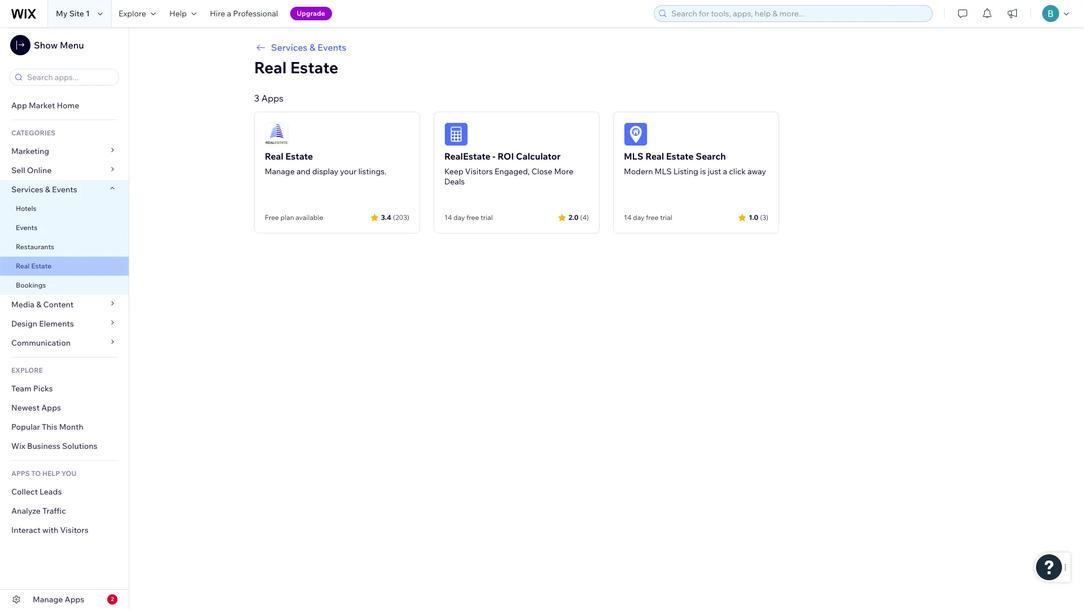 Task type: vqa. For each thing, say whether or not it's contained in the screenshot.


Task type: locate. For each thing, give the bounding box(es) containing it.
0 horizontal spatial visitors
[[60, 526, 89, 536]]

1 vertical spatial visitors
[[60, 526, 89, 536]]

0 horizontal spatial &
[[36, 300, 41, 310]]

explore
[[11, 366, 43, 375]]

14 day free trial down modern
[[624, 213, 672, 222]]

1 horizontal spatial services & events
[[271, 42, 346, 53]]

online
[[27, 165, 52, 176]]

14 day free trial for mls
[[624, 213, 672, 222]]

2 trial from the left
[[660, 213, 672, 222]]

visitors inside 'realestate - roi calculator keep visitors engaged, close more deals'
[[465, 167, 493, 177]]

2 vertical spatial apps
[[65, 595, 84, 605]]

0 vertical spatial a
[[227, 8, 231, 19]]

real inside real estate manage and display your listings.
[[265, 151, 283, 162]]

hire
[[210, 8, 225, 19]]

apps for newest apps
[[41, 403, 61, 413]]

restaurants link
[[0, 238, 129, 257]]

mls left "listing"
[[655, 167, 672, 177]]

services up hotels
[[11, 185, 43, 195]]

estate inside sidebar element
[[31, 262, 51, 270]]

1 14 day free trial from the left
[[444, 213, 493, 222]]

1 14 from the left
[[444, 213, 452, 222]]

1 horizontal spatial mls
[[655, 167, 672, 177]]

app market home link
[[0, 96, 129, 115]]

interact with visitors
[[11, 526, 89, 536]]

popular this month link
[[0, 418, 129, 437]]

events down the sell online link
[[52, 185, 77, 195]]

1 horizontal spatial manage
[[265, 167, 295, 177]]

1 vertical spatial real estate
[[16, 262, 51, 270]]

2 14 day free trial from the left
[[624, 213, 672, 222]]

1 horizontal spatial 14
[[624, 213, 631, 222]]

analyze traffic
[[11, 506, 66, 517]]

trial for real
[[660, 213, 672, 222]]

0 vertical spatial manage
[[265, 167, 295, 177]]

1 horizontal spatial a
[[723, 167, 727, 177]]

1 horizontal spatial trial
[[660, 213, 672, 222]]

app market home
[[11, 101, 79, 111]]

trial for -
[[481, 213, 493, 222]]

realestate - roi calculator keep visitors engaged, close more deals
[[444, 151, 573, 187]]

estate up "listing"
[[666, 151, 694, 162]]

14 down deals on the left top
[[444, 213, 452, 222]]

interact
[[11, 526, 41, 536]]

1 vertical spatial apps
[[41, 403, 61, 413]]

apps left the 2
[[65, 595, 84, 605]]

0 horizontal spatial mls
[[624, 151, 643, 162]]

0 vertical spatial real estate
[[254, 58, 338, 77]]

content
[[43, 300, 74, 310]]

manage
[[265, 167, 295, 177], [33, 595, 63, 605]]

0 horizontal spatial manage
[[33, 595, 63, 605]]

a right the hire
[[227, 8, 231, 19]]

2.0 (4)
[[569, 213, 589, 222]]

free for realestate
[[466, 213, 479, 222]]

0 horizontal spatial trial
[[481, 213, 493, 222]]

0 vertical spatial services & events
[[271, 42, 346, 53]]

a inside mls real estate search modern mls listing is just a click away
[[723, 167, 727, 177]]

free
[[265, 213, 279, 222]]

14 for mls real estate search
[[624, 213, 631, 222]]

0 horizontal spatial services
[[11, 185, 43, 195]]

services & events down upgrade button
[[271, 42, 346, 53]]

1 free from the left
[[466, 213, 479, 222]]

collect leads link
[[0, 483, 129, 502]]

display
[[312, 167, 338, 177]]

1 vertical spatial services & events link
[[0, 180, 129, 199]]

mls
[[624, 151, 643, 162], [655, 167, 672, 177]]

14 day free trial
[[444, 213, 493, 222], [624, 213, 672, 222]]

explore
[[119, 8, 146, 19]]

services & events
[[271, 42, 346, 53], [11, 185, 77, 195]]

0 horizontal spatial 14 day free trial
[[444, 213, 493, 222]]

0 horizontal spatial events
[[16, 224, 37, 232]]

real inside mls real estate search modern mls listing is just a click away
[[645, 151, 664, 162]]

estate
[[290, 58, 338, 77], [285, 151, 313, 162], [666, 151, 694, 162], [31, 262, 51, 270]]

elements
[[39, 319, 74, 329]]

1 horizontal spatial visitors
[[465, 167, 493, 177]]

realestate
[[444, 151, 491, 162]]

day
[[453, 213, 465, 222], [633, 213, 644, 222]]

0 vertical spatial services & events link
[[254, 41, 959, 54]]

0 horizontal spatial a
[[227, 8, 231, 19]]

1.0
[[749, 213, 758, 222]]

1 horizontal spatial &
[[45, 185, 50, 195]]

free
[[466, 213, 479, 222], [646, 213, 659, 222]]

real down real estate logo
[[265, 151, 283, 162]]

1 horizontal spatial apps
[[65, 595, 84, 605]]

media & content
[[11, 300, 74, 310]]

0 horizontal spatial apps
[[41, 403, 61, 413]]

estate inside mls real estate search modern mls listing is just a click away
[[666, 151, 694, 162]]

1 vertical spatial mls
[[655, 167, 672, 177]]

sell
[[11, 165, 25, 176]]

1 trial from the left
[[481, 213, 493, 222]]

real up bookings
[[16, 262, 30, 270]]

visitors inside interact with visitors link
[[60, 526, 89, 536]]

1 vertical spatial services
[[11, 185, 43, 195]]

0 vertical spatial services
[[271, 42, 308, 53]]

services & events inside sidebar element
[[11, 185, 77, 195]]

0 horizontal spatial free
[[466, 213, 479, 222]]

wix
[[11, 442, 25, 452]]

collect leads
[[11, 487, 62, 497]]

2 vertical spatial &
[[36, 300, 41, 310]]

apps up the this
[[41, 403, 61, 413]]

events down upgrade button
[[318, 42, 346, 53]]

menu
[[60, 40, 84, 51]]

services
[[271, 42, 308, 53], [11, 185, 43, 195]]

estate up and
[[285, 151, 313, 162]]

0 horizontal spatial 14
[[444, 213, 452, 222]]

with
[[42, 526, 58, 536]]

real
[[254, 58, 287, 77], [265, 151, 283, 162], [645, 151, 664, 162], [16, 262, 30, 270]]

mls up modern
[[624, 151, 643, 162]]

free for mls
[[646, 213, 659, 222]]

visitors down realestate
[[465, 167, 493, 177]]

& down upgrade button
[[310, 42, 316, 53]]

plan
[[280, 213, 294, 222]]

estate down restaurants
[[31, 262, 51, 270]]

1 vertical spatial manage
[[33, 595, 63, 605]]

events link
[[0, 219, 129, 238]]

visitors down analyze traffic link
[[60, 526, 89, 536]]

apps to help you
[[11, 470, 76, 478]]

1
[[86, 8, 90, 19]]

1 horizontal spatial 14 day free trial
[[624, 213, 672, 222]]

site
[[69, 8, 84, 19]]

design
[[11, 319, 37, 329]]

1 day from the left
[[453, 213, 465, 222]]

14
[[444, 213, 452, 222], [624, 213, 631, 222]]

bookings link
[[0, 276, 129, 295]]

services down upgrade button
[[271, 42, 308, 53]]

marketing link
[[0, 142, 129, 161]]

my
[[56, 8, 67, 19]]

traffic
[[42, 506, 66, 517]]

1 vertical spatial &
[[45, 185, 50, 195]]

hire a professional
[[210, 8, 278, 19]]

a right the just
[[723, 167, 727, 177]]

real up modern
[[645, 151, 664, 162]]

visitors
[[465, 167, 493, 177], [60, 526, 89, 536]]

sell online
[[11, 165, 52, 176]]

2 14 from the left
[[624, 213, 631, 222]]

events down hotels
[[16, 224, 37, 232]]

help button
[[163, 0, 203, 27]]

0 vertical spatial mls
[[624, 151, 643, 162]]

realestate - roi calculator logo image
[[444, 123, 468, 146]]

0 vertical spatial visitors
[[465, 167, 493, 177]]

services & events down the online
[[11, 185, 77, 195]]

14 day free trial down deals on the left top
[[444, 213, 493, 222]]

day down modern
[[633, 213, 644, 222]]

app
[[11, 101, 27, 111]]

0 horizontal spatial real estate
[[16, 262, 51, 270]]

estate down upgrade button
[[290, 58, 338, 77]]

14 right (4)
[[624, 213, 631, 222]]

1 horizontal spatial free
[[646, 213, 659, 222]]

real estate down restaurants
[[16, 262, 51, 270]]

real estate up 3 apps at the top of page
[[254, 58, 338, 77]]

0 vertical spatial apps
[[261, 93, 284, 104]]

help
[[169, 8, 187, 19]]

1 horizontal spatial services & events link
[[254, 41, 959, 54]]

0 vertical spatial &
[[310, 42, 316, 53]]

1 horizontal spatial day
[[633, 213, 644, 222]]

estate inside real estate manage and display your listings.
[[285, 151, 313, 162]]

1 vertical spatial services & events
[[11, 185, 77, 195]]

& down the online
[[45, 185, 50, 195]]

1 vertical spatial a
[[723, 167, 727, 177]]

just
[[708, 167, 721, 177]]

team picks link
[[0, 379, 129, 399]]

3.4
[[381, 213, 391, 222]]

2 horizontal spatial apps
[[261, 93, 284, 104]]

2 vertical spatial events
[[16, 224, 37, 232]]

2 free from the left
[[646, 213, 659, 222]]

help
[[42, 470, 60, 478]]

design elements link
[[0, 314, 129, 334]]

real estate logo image
[[265, 123, 289, 146]]

my site 1
[[56, 8, 90, 19]]

calculator
[[516, 151, 561, 162]]

3.4 (203)
[[381, 213, 409, 222]]

0 horizontal spatial services & events
[[11, 185, 77, 195]]

2
[[111, 596, 114, 604]]

2 day from the left
[[633, 213, 644, 222]]

0 vertical spatial events
[[318, 42, 346, 53]]

apps
[[261, 93, 284, 104], [41, 403, 61, 413], [65, 595, 84, 605]]

& right media
[[36, 300, 41, 310]]

apps right 3
[[261, 93, 284, 104]]

your
[[340, 167, 357, 177]]

day down deals on the left top
[[453, 213, 465, 222]]

1 horizontal spatial events
[[52, 185, 77, 195]]

0 horizontal spatial day
[[453, 213, 465, 222]]



Task type: describe. For each thing, give the bounding box(es) containing it.
(203)
[[393, 213, 409, 222]]

analyze
[[11, 506, 41, 517]]

1 horizontal spatial services
[[271, 42, 308, 53]]

month
[[59, 422, 83, 433]]

day for mls
[[633, 213, 644, 222]]

newest
[[11, 403, 40, 413]]

services inside sidebar element
[[11, 185, 43, 195]]

marketing
[[11, 146, 49, 156]]

apps for manage apps
[[65, 595, 84, 605]]

2.0
[[569, 213, 578, 222]]

show
[[34, 40, 58, 51]]

wix business solutions link
[[0, 437, 129, 456]]

categories
[[11, 129, 55, 137]]

0 horizontal spatial services & events link
[[0, 180, 129, 199]]

and
[[297, 167, 310, 177]]

day for realestate
[[453, 213, 465, 222]]

show menu
[[34, 40, 84, 51]]

communication
[[11, 338, 72, 348]]

-
[[493, 151, 495, 162]]

analyze traffic link
[[0, 502, 129, 521]]

& for media & content link
[[36, 300, 41, 310]]

hire a professional link
[[203, 0, 285, 27]]

away
[[748, 167, 766, 177]]

Search apps... field
[[24, 69, 115, 85]]

design elements
[[11, 319, 74, 329]]

(4)
[[580, 213, 589, 222]]

home
[[57, 101, 79, 111]]

newest apps link
[[0, 399, 129, 418]]

hotels link
[[0, 199, 129, 219]]

manage inside real estate manage and display your listings.
[[265, 167, 295, 177]]

1.0 (3)
[[749, 213, 768, 222]]

2 horizontal spatial &
[[310, 42, 316, 53]]

team picks
[[11, 384, 53, 394]]

mls real estate search logo image
[[624, 123, 648, 146]]

Search for tools, apps, help & more... field
[[668, 6, 929, 21]]

apps for 3 apps
[[261, 93, 284, 104]]

available
[[296, 213, 323, 222]]

team
[[11, 384, 31, 394]]

upgrade
[[297, 9, 325, 18]]

hotels
[[16, 204, 37, 213]]

14 day free trial for realestate
[[444, 213, 493, 222]]

restaurants
[[16, 243, 54, 251]]

more
[[554, 167, 573, 177]]

click
[[729, 167, 746, 177]]

keep
[[444, 167, 463, 177]]

to
[[31, 470, 41, 478]]

free plan available
[[265, 213, 323, 222]]

upgrade button
[[290, 7, 332, 20]]

14 for realestate - roi calculator
[[444, 213, 452, 222]]

listing
[[673, 167, 698, 177]]

engaged,
[[495, 167, 530, 177]]

wix business solutions
[[11, 442, 97, 452]]

2 horizontal spatial events
[[318, 42, 346, 53]]

1 vertical spatial events
[[52, 185, 77, 195]]

solutions
[[62, 442, 97, 452]]

apps
[[11, 470, 30, 478]]

deals
[[444, 177, 465, 187]]

picks
[[33, 384, 53, 394]]

show menu button
[[10, 35, 84, 55]]

real up 3 apps at the top of page
[[254, 58, 287, 77]]

newest apps
[[11, 403, 61, 413]]

popular
[[11, 422, 40, 433]]

bookings
[[16, 281, 46, 290]]

media & content link
[[0, 295, 129, 314]]

manage inside sidebar element
[[33, 595, 63, 605]]

real estate manage and display your listings.
[[265, 151, 387, 177]]

business
[[27, 442, 60, 452]]

sell online link
[[0, 161, 129, 180]]

close
[[532, 167, 552, 177]]

3 apps
[[254, 93, 284, 104]]

interact with visitors link
[[0, 521, 129, 540]]

is
[[700, 167, 706, 177]]

roi
[[498, 151, 514, 162]]

sidebar element
[[0, 27, 129, 610]]

media
[[11, 300, 34, 310]]

listings.
[[358, 167, 387, 177]]

popular this month
[[11, 422, 83, 433]]

real inside real estate link
[[16, 262, 30, 270]]

& for the services & events link to the left
[[45, 185, 50, 195]]

3
[[254, 93, 259, 104]]

(3)
[[760, 213, 768, 222]]

real estate inside real estate link
[[16, 262, 51, 270]]

real estate link
[[0, 257, 129, 276]]

leads
[[40, 487, 62, 497]]

mls real estate search modern mls listing is just a click away
[[624, 151, 766, 177]]

search
[[696, 151, 726, 162]]

manage apps
[[33, 595, 84, 605]]

communication link
[[0, 334, 129, 353]]

1 horizontal spatial real estate
[[254, 58, 338, 77]]

this
[[42, 422, 57, 433]]



